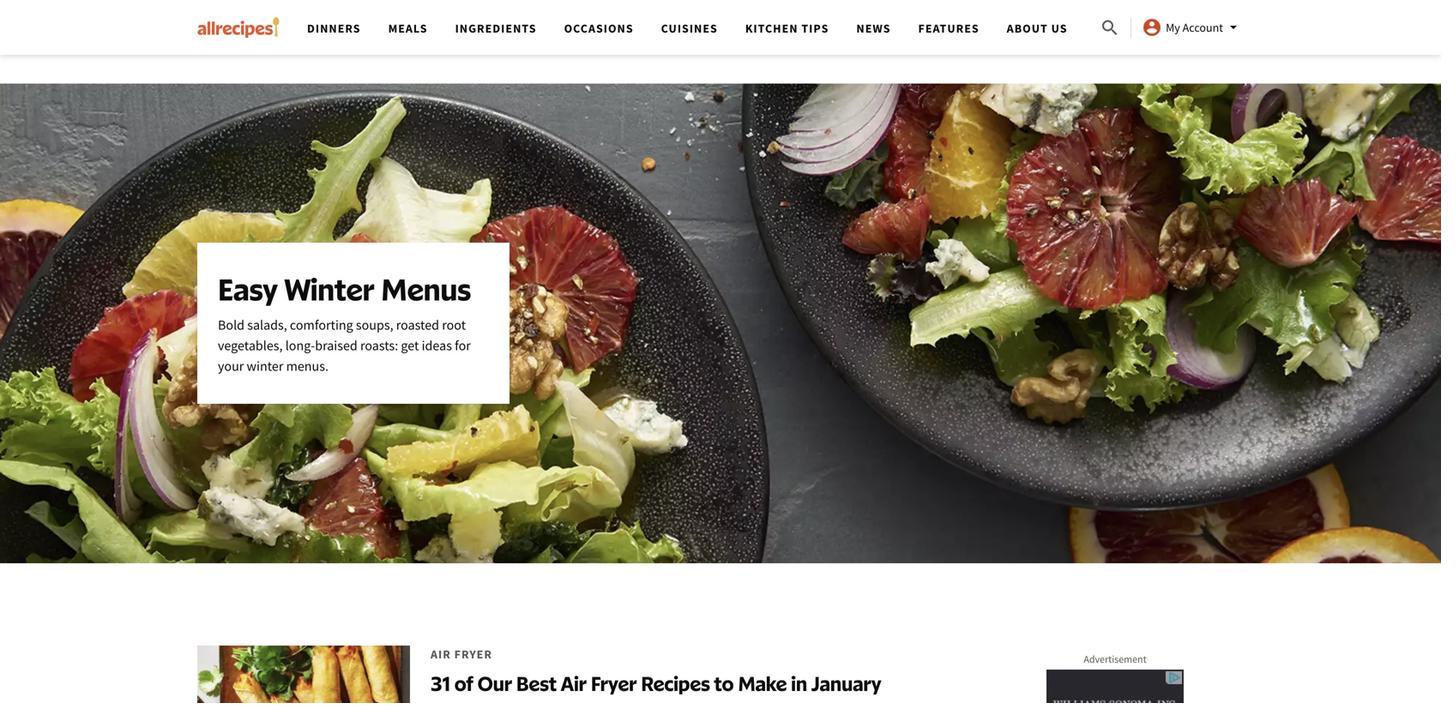 Task type: locate. For each thing, give the bounding box(es) containing it.
about us
[[1007, 21, 1068, 36]]

kitchen tips link
[[746, 21, 829, 36]]

caret_down image
[[1224, 17, 1244, 38]]

occasions
[[564, 21, 634, 36]]

kitchen tips
[[746, 21, 829, 36]]

navigation containing dinners
[[293, 0, 1100, 55]]

easy winter menus link
[[0, 84, 1442, 564]]

us
[[1052, 21, 1068, 36]]

news link
[[857, 21, 891, 36]]

citrus salad image
[[0, 84, 1442, 564]]

winter
[[284, 271, 375, 308]]

advertisement element
[[1047, 670, 1184, 704]]

31
[[431, 671, 450, 696]]

about
[[1007, 21, 1048, 36]]

ingredients link
[[455, 21, 537, 36]]

about us link
[[1007, 21, 1068, 36]]

my
[[1166, 20, 1181, 35]]

navigation
[[293, 0, 1100, 55]]

news
[[857, 21, 891, 36]]

fryer
[[591, 671, 637, 696]]

dinners link
[[307, 21, 361, 36]]

best
[[517, 671, 557, 696]]

our
[[478, 671, 512, 696]]

occasions link
[[564, 21, 634, 36]]

tips
[[802, 21, 829, 36]]

features
[[919, 21, 980, 36]]

kitchen
[[746, 21, 799, 36]]

recipes
[[641, 671, 710, 696]]



Task type: describe. For each thing, give the bounding box(es) containing it.
my account
[[1166, 20, 1224, 35]]

of
[[455, 671, 474, 696]]

easy winter menus
[[218, 271, 471, 308]]

dinners
[[307, 21, 361, 36]]

cuisines link
[[661, 21, 718, 36]]

an overhead view looking down on a platter of air fryer chicken taquitos image
[[197, 646, 410, 704]]

in
[[791, 671, 808, 696]]

31 of our best air fryer recipes to make in january
[[431, 671, 882, 696]]

31 of our best air fryer recipes to make in january link
[[197, 619, 891, 704]]

my account button
[[1142, 17, 1244, 38]]

ingredients
[[455, 21, 537, 36]]

account
[[1183, 20, 1224, 35]]

january
[[812, 671, 882, 696]]

cuisines
[[661, 21, 718, 36]]

home image
[[197, 17, 280, 38]]

air
[[561, 671, 587, 696]]

menus
[[381, 271, 471, 308]]

easy
[[218, 271, 278, 308]]

make
[[738, 671, 787, 696]]

meals link
[[388, 21, 428, 36]]

to
[[714, 671, 734, 696]]

account image
[[1142, 17, 1163, 38]]

meals
[[388, 21, 428, 36]]

features link
[[919, 21, 980, 36]]

search image
[[1100, 18, 1121, 38]]



Task type: vqa. For each thing, say whether or not it's contained in the screenshot.
Wedding
no



